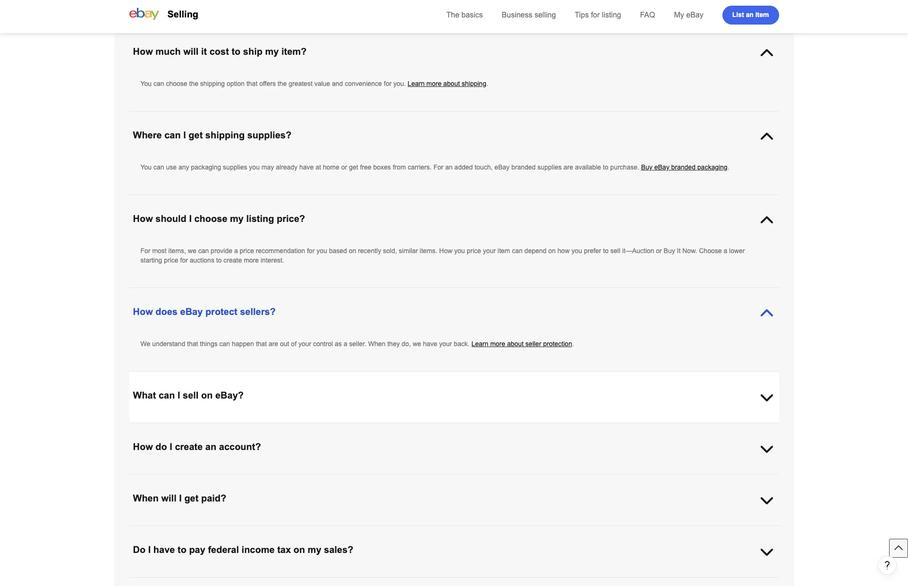 Task type: locate. For each thing, give the bounding box(es) containing it.
i down started,
[[179, 493, 182, 503]]

your down select
[[187, 485, 200, 492]]

verify
[[317, 475, 333, 483]]

sell left it—auction
[[610, 247, 620, 255]]

0 horizontal spatial or
[[158, 485, 164, 492]]

0 vertical spatial choose
[[166, 80, 187, 87]]

1 horizontal spatial will
[[183, 46, 199, 57]]

1 vertical spatial or
[[656, 247, 662, 255]]

that for it
[[246, 80, 258, 87]]

price down items,
[[164, 256, 178, 264]]

i for shipping
[[183, 130, 186, 140]]

my
[[265, 46, 279, 57], [230, 213, 244, 224], [308, 544, 321, 555]]

1 packaging from the left
[[191, 163, 221, 171]]

1 horizontal spatial learn
[[472, 340, 488, 348]]

1 horizontal spatial item
[[755, 11, 769, 18]]

how inside for most items, we can provide a price recommendation for you based on recently sold, similar items. how you price your item can depend on how you prefer to sell it—auction or buy it now. choose a lower starting price for auctions to create more interest.
[[439, 247, 452, 255]]

1 vertical spatial you
[[140, 163, 152, 171]]

item
[[755, 11, 769, 18], [498, 247, 510, 255]]

starting
[[140, 256, 162, 264]]

or left it
[[656, 247, 662, 255]]

choose
[[166, 80, 187, 87], [194, 213, 227, 224]]

shipping for supplies?
[[205, 130, 245, 140]]

0 horizontal spatial item
[[498, 247, 510, 255]]

are left the available
[[564, 163, 573, 171]]

that for protect
[[256, 340, 267, 348]]

get inside to get started, select list an item. we'll help you create and verify your account, and set-up payment information during your first listing. have your preferred payment account details on hand and be ready to receive a call or text on your phone for verification.
[[149, 475, 159, 483]]

you right help at the bottom
[[271, 475, 282, 483]]

my left sales?
[[308, 544, 321, 555]]

how for how do i create an account?
[[133, 442, 153, 452]]

your left back.
[[439, 340, 452, 348]]

0 vertical spatial buy
[[641, 163, 653, 171]]

0 horizontal spatial my
[[230, 213, 244, 224]]

0 vertical spatial about
[[443, 80, 460, 87]]

1 horizontal spatial list
[[732, 11, 744, 18]]

1 vertical spatial list
[[203, 475, 214, 483]]

or right home
[[341, 163, 347, 171]]

1 horizontal spatial we
[[413, 340, 421, 348]]

your right of at the bottom left
[[298, 340, 311, 348]]

for down item.
[[222, 485, 230, 492]]

0 vertical spatial we
[[188, 247, 196, 255]]

more left interest.
[[244, 256, 259, 264]]

how
[[558, 247, 570, 255]]

pay
[[189, 544, 205, 555]]

1 horizontal spatial sell
[[610, 247, 620, 255]]

how for how should i choose my listing price?
[[133, 213, 153, 224]]

0 vertical spatial list
[[732, 11, 744, 18]]

that right happen
[[256, 340, 267, 348]]

have right do,
[[423, 340, 437, 348]]

to right ready
[[739, 475, 744, 483]]

1 vertical spatial are
[[269, 340, 278, 348]]

more
[[426, 80, 442, 87], [244, 256, 259, 264], [490, 340, 505, 348]]

0 horizontal spatial listing
[[246, 213, 274, 224]]

should
[[155, 213, 186, 224]]

0 horizontal spatial more
[[244, 256, 259, 264]]

for
[[591, 11, 600, 19], [384, 80, 392, 87], [307, 247, 315, 255], [180, 256, 188, 264], [222, 485, 230, 492]]

choose down much
[[166, 80, 187, 87]]

2 horizontal spatial .
[[728, 163, 729, 171]]

ebay right purchase.
[[654, 163, 669, 171]]

can right things at bottom
[[219, 340, 230, 348]]

we
[[188, 247, 196, 255], [413, 340, 421, 348]]

happen
[[232, 340, 254, 348]]

hand
[[682, 475, 696, 483]]

we'll
[[241, 475, 255, 483]]

buy
[[641, 163, 653, 171], [664, 247, 675, 255]]

on up the "when will i get paid?"
[[178, 485, 185, 492]]

0 horizontal spatial are
[[269, 340, 278, 348]]

we understand that things can happen that are out of your control as a seller. when they do, we have your back. learn more about seller protection .
[[140, 340, 574, 348]]

2 vertical spatial more
[[490, 340, 505, 348]]

how left do
[[133, 442, 153, 452]]

1 vertical spatial learn
[[472, 340, 488, 348]]

how for how does ebay protect sellers?
[[133, 306, 153, 317]]

0 horizontal spatial choose
[[166, 80, 187, 87]]

i for my
[[189, 213, 192, 224]]

are left out
[[269, 340, 278, 348]]

1 horizontal spatial create
[[224, 256, 242, 264]]

that
[[246, 80, 258, 87], [187, 340, 198, 348], [256, 340, 267, 348]]

2 supplies from the left
[[538, 163, 562, 171]]

1 vertical spatial sell
[[183, 390, 199, 400]]

1 vertical spatial we
[[413, 340, 421, 348]]

learn
[[408, 80, 425, 87], [472, 340, 488, 348]]

i for an
[[170, 442, 172, 452]]

available
[[575, 163, 601, 171]]

0 horizontal spatial when
[[133, 493, 159, 503]]

1 horizontal spatial more
[[426, 80, 442, 87]]

0 horizontal spatial create
[[175, 442, 203, 452]]

seller.
[[349, 340, 366, 348]]

2 horizontal spatial create
[[284, 475, 302, 483]]

can
[[153, 80, 164, 87], [164, 130, 181, 140], [153, 163, 164, 171], [198, 247, 209, 255], [512, 247, 523, 255], [219, 340, 230, 348], [159, 390, 175, 400]]

on left ebay?
[[201, 390, 213, 400]]

0 horizontal spatial buy
[[641, 163, 653, 171]]

get up 'call' at the left
[[149, 475, 159, 483]]

you for how
[[140, 80, 152, 87]]

now.
[[682, 247, 697, 255]]

tips
[[575, 11, 589, 19]]

choose up provide
[[194, 213, 227, 224]]

do
[[133, 544, 146, 555]]

business selling
[[502, 11, 556, 19]]

supplies left the available
[[538, 163, 562, 171]]

ebay right touch,
[[495, 163, 510, 171]]

selling
[[535, 11, 556, 19]]

1 horizontal spatial have
[[299, 163, 314, 171]]

do i have to pay federal income tax on my sales?
[[133, 544, 353, 555]]

preferred
[[571, 475, 598, 483]]

2 you from the top
[[140, 163, 152, 171]]

1 horizontal spatial supplies
[[538, 163, 562, 171]]

that left things at bottom
[[187, 340, 198, 348]]

a inside to get started, select list an item. we'll help you create and verify your account, and set-up payment information during your first listing. have your preferred payment account details on hand and be ready to receive a call or text on your phone for verification.
[[140, 485, 144, 492]]

0 horizontal spatial payment
[[409, 475, 434, 483]]

will left it in the left of the page
[[183, 46, 199, 57]]

or right 'call' at the left
[[158, 485, 164, 492]]

for most items, we can provide a price recommendation for you based on recently sold, similar items. how you price your item can depend on how you prefer to sell it—auction or buy it now. choose a lower starting price for auctions to create more interest.
[[140, 247, 745, 264]]

account
[[627, 475, 650, 483]]

2 payment from the left
[[599, 475, 625, 483]]

1 the from the left
[[189, 80, 198, 87]]

where
[[133, 130, 162, 140]]

0 horizontal spatial branded
[[511, 163, 536, 171]]

2 branded from the left
[[671, 163, 696, 171]]

0 vertical spatial sell
[[610, 247, 620, 255]]

sold,
[[383, 247, 397, 255]]

for left based
[[307, 247, 315, 255]]

1 you from the top
[[140, 80, 152, 87]]

to right the available
[[603, 163, 608, 171]]

for right carriers.
[[434, 163, 443, 171]]

i for paid?
[[179, 493, 182, 503]]

my up provide
[[230, 213, 244, 224]]

0 horizontal spatial will
[[161, 493, 176, 503]]

the
[[189, 80, 198, 87], [278, 80, 287, 87]]

text
[[165, 485, 176, 492]]

2 horizontal spatial more
[[490, 340, 505, 348]]

it
[[201, 46, 207, 57]]

0 horizontal spatial learn
[[408, 80, 425, 87]]

0 horizontal spatial packaging
[[191, 163, 221, 171]]

learn right you.
[[408, 80, 425, 87]]

listing.
[[518, 475, 537, 483]]

sell inside for most items, we can provide a price recommendation for you based on recently sold, similar items. how you price your item can depend on how you prefer to sell it—auction or buy it now. choose a lower starting price for auctions to create more interest.
[[610, 247, 620, 255]]

1 vertical spatial when
[[133, 493, 159, 503]]

to inside to get started, select list an item. we'll help you create and verify your account, and set-up payment information during your first listing. have your preferred payment account details on hand and be ready to receive a call or text on your phone for verification.
[[739, 475, 744, 483]]

1 horizontal spatial buy
[[664, 247, 675, 255]]

1 horizontal spatial the
[[278, 80, 287, 87]]

you right items.
[[454, 247, 465, 255]]

you
[[249, 163, 260, 171], [316, 247, 327, 255], [454, 247, 465, 255], [572, 247, 582, 255], [271, 475, 282, 483]]

will down text at the left
[[161, 493, 176, 503]]

0 horizontal spatial sell
[[183, 390, 199, 400]]

1 horizontal spatial or
[[341, 163, 347, 171]]

for up 'starting'
[[140, 247, 150, 255]]

0 horizontal spatial have
[[153, 544, 175, 555]]

create inside to get started, select list an item. we'll help you create and verify your account, and set-up payment information during your first listing. have your preferred payment account details on hand and be ready to receive a call or text on your phone for verification.
[[284, 475, 302, 483]]

as
[[335, 340, 342, 348]]

1 horizontal spatial are
[[564, 163, 573, 171]]

learn right back.
[[472, 340, 488, 348]]

0 vertical spatial when
[[368, 340, 386, 348]]

when left they
[[368, 340, 386, 348]]

2 vertical spatial my
[[308, 544, 321, 555]]

receive
[[746, 475, 767, 483]]

the
[[446, 11, 459, 19]]

learn more about seller protection link
[[472, 340, 572, 348]]

up
[[400, 475, 407, 483]]

the down how much will it cost to ship my item?
[[189, 80, 198, 87]]

i right the should
[[189, 213, 192, 224]]

to get started, select list an item. we'll help you create and verify your account, and set-up payment information during your first listing. have your preferred payment account details on hand and be ready to receive a call or text on your phone for verification.
[[140, 475, 767, 492]]

we right do,
[[413, 340, 421, 348]]

have
[[299, 163, 314, 171], [423, 340, 437, 348], [153, 544, 175, 555]]

paid?
[[201, 493, 226, 503]]

2 horizontal spatial my
[[308, 544, 321, 555]]

2 vertical spatial create
[[284, 475, 302, 483]]

you inside to get started, select list an item. we'll help you create and verify your account, and set-up payment information during your first listing. have your preferred payment account details on hand and be ready to receive a call or text on your phone for verification.
[[271, 475, 282, 483]]

an inside "link"
[[746, 11, 754, 18]]

2 horizontal spatial or
[[656, 247, 662, 255]]

you for where
[[140, 163, 152, 171]]

0 horizontal spatial the
[[189, 80, 198, 87]]

branded
[[511, 163, 536, 171], [671, 163, 696, 171]]

recommendation
[[256, 247, 305, 255]]

understand
[[152, 340, 185, 348]]

call
[[146, 485, 156, 492]]

1 vertical spatial for
[[140, 247, 150, 255]]

0 vertical spatial listing
[[602, 11, 621, 19]]

price?
[[277, 213, 305, 224]]

supplies left may
[[223, 163, 247, 171]]

0 horizontal spatial about
[[443, 80, 460, 87]]

can right the what on the bottom of the page
[[159, 390, 175, 400]]

list inside to get started, select list an item. we'll help you create and verify your account, and set-up payment information during your first listing. have your preferred payment account details on hand and be ready to receive a call or text on your phone for verification.
[[203, 475, 214, 483]]

list an item link
[[722, 6, 779, 25]]

1 vertical spatial buy
[[664, 247, 675, 255]]

1 horizontal spatial packaging
[[697, 163, 728, 171]]

create right help at the bottom
[[284, 475, 302, 483]]

it
[[677, 247, 681, 255]]

to
[[232, 46, 241, 57], [603, 163, 608, 171], [603, 247, 609, 255], [216, 256, 222, 264], [739, 475, 744, 483], [178, 544, 186, 555]]

listing left price?
[[246, 213, 274, 224]]

a
[[234, 247, 238, 255], [724, 247, 727, 255], [344, 340, 347, 348], [140, 485, 144, 492]]

ship
[[243, 46, 263, 57]]

how right items.
[[439, 247, 452, 255]]

1 vertical spatial item
[[498, 247, 510, 255]]

my right ship
[[265, 46, 279, 57]]

income
[[242, 544, 275, 555]]

1 horizontal spatial for
[[434, 163, 443, 171]]

carriers.
[[408, 163, 432, 171]]

ebay right my
[[686, 11, 703, 19]]

buy inside for most items, we can provide a price recommendation for you based on recently sold, similar items. how you price your item can depend on how you prefer to sell it—auction or buy it now. choose a lower starting price for auctions to create more interest.
[[664, 247, 675, 255]]

have left at
[[299, 163, 314, 171]]

that left offers
[[246, 80, 258, 87]]

buy right purchase.
[[641, 163, 653, 171]]

price right provide
[[240, 247, 254, 255]]

0 vertical spatial create
[[224, 256, 242, 264]]

i up the any
[[183, 130, 186, 140]]

0 horizontal spatial for
[[140, 247, 150, 255]]

2 vertical spatial have
[[153, 544, 175, 555]]

0 vertical spatial you
[[140, 80, 152, 87]]

get
[[189, 130, 203, 140], [349, 163, 358, 171], [149, 475, 159, 483], [184, 493, 199, 503]]

create down provide
[[224, 256, 242, 264]]

2 vertical spatial or
[[158, 485, 164, 492]]

listing right tips
[[602, 11, 621, 19]]

can left the use
[[153, 163, 164, 171]]

1 horizontal spatial payment
[[599, 475, 625, 483]]

buy left it
[[664, 247, 675, 255]]

buy ebay branded packaging link
[[641, 163, 728, 171]]

and
[[332, 80, 343, 87], [304, 475, 315, 483], [376, 475, 387, 483], [698, 475, 709, 483]]

1 vertical spatial have
[[423, 340, 437, 348]]

can down much
[[153, 80, 164, 87]]

your left first
[[491, 475, 504, 483]]

1 vertical spatial listing
[[246, 213, 274, 224]]

the right offers
[[278, 80, 287, 87]]

do
[[155, 442, 167, 452]]

0 horizontal spatial we
[[188, 247, 196, 255]]

choose
[[699, 247, 722, 255]]

your
[[483, 247, 496, 255], [298, 340, 311, 348], [439, 340, 452, 348], [334, 475, 347, 483], [491, 475, 504, 483], [556, 475, 569, 483], [187, 485, 200, 492]]

how do i create an account?
[[133, 442, 261, 452]]

on left how
[[548, 247, 556, 255]]

how left the should
[[133, 213, 153, 224]]

more left seller
[[490, 340, 505, 348]]

0 vertical spatial item
[[755, 11, 769, 18]]

payment right up
[[409, 475, 434, 483]]

for
[[434, 163, 443, 171], [140, 247, 150, 255]]

0 vertical spatial for
[[434, 163, 443, 171]]

to down provide
[[216, 256, 222, 264]]

free
[[360, 163, 371, 171]]

i
[[183, 130, 186, 140], [189, 213, 192, 224], [178, 390, 180, 400], [170, 442, 172, 452], [179, 493, 182, 503], [148, 544, 151, 555]]

and left the set-
[[376, 475, 387, 483]]

0 horizontal spatial list
[[203, 475, 214, 483]]

an inside to get started, select list an item. we'll help you create and verify your account, and set-up payment information during your first listing. have your preferred payment account details on hand and be ready to receive a call or text on your phone for verification.
[[215, 475, 223, 483]]

create
[[224, 256, 242, 264], [175, 442, 203, 452], [284, 475, 302, 483]]

on
[[349, 247, 356, 255], [548, 247, 556, 255], [201, 390, 213, 400], [672, 475, 680, 483], [178, 485, 185, 492], [294, 544, 305, 555]]

1 vertical spatial create
[[175, 442, 203, 452]]

we up auctions
[[188, 247, 196, 255]]

during
[[471, 475, 489, 483]]

i right do
[[170, 442, 172, 452]]

for inside for most items, we can provide a price recommendation for you based on recently sold, similar items. how you price your item can depend on how you prefer to sell it—auction or buy it now. choose a lower starting price for auctions to create more interest.
[[140, 247, 150, 255]]

more right you.
[[426, 80, 442, 87]]

0 vertical spatial will
[[183, 46, 199, 57]]

or inside for most items, we can provide a price recommendation for you based on recently sold, similar items. how you price your item can depend on how you prefer to sell it—auction or buy it now. choose a lower starting price for auctions to create more interest.
[[656, 247, 662, 255]]

1 horizontal spatial choose
[[194, 213, 227, 224]]

0 horizontal spatial .
[[486, 80, 488, 87]]

sell left ebay?
[[183, 390, 199, 400]]

price right items.
[[467, 247, 481, 255]]

2 vertical spatial .
[[572, 340, 574, 348]]

1 horizontal spatial about
[[507, 340, 524, 348]]

0 vertical spatial are
[[564, 163, 573, 171]]

1 horizontal spatial listing
[[602, 11, 621, 19]]

2 horizontal spatial have
[[423, 340, 437, 348]]

1 vertical spatial more
[[244, 256, 259, 264]]

have right do at the left bottom of page
[[153, 544, 175, 555]]

ebay?
[[215, 390, 244, 400]]

1 horizontal spatial branded
[[671, 163, 696, 171]]



Task type: vqa. For each thing, say whether or not it's contained in the screenshot.
for inside the To get started, select List an item. We'll help you create and verify your account, and set-up payment information during your first listing. Have your preferred payment account details on hand and be ready to receive a call or text on your phone for verification.
yes



Task type: describe. For each thing, give the bounding box(es) containing it.
protect
[[205, 306, 237, 317]]

faq link
[[640, 11, 655, 19]]

control
[[313, 340, 333, 348]]

already
[[276, 163, 298, 171]]

when will i get paid?
[[133, 493, 226, 503]]

0 vertical spatial .
[[486, 80, 488, 87]]

business selling link
[[502, 11, 556, 19]]

touch,
[[475, 163, 493, 171]]

do,
[[402, 340, 411, 348]]

from
[[393, 163, 406, 171]]

2 packaging from the left
[[697, 163, 728, 171]]

we inside for most items, we can provide a price recommendation for you based on recently sold, similar items. how you price your item can depend on how you prefer to sell it—auction or buy it now. choose a lower starting price for auctions to create more interest.
[[188, 247, 196, 255]]

for inside to get started, select list an item. we'll help you create and verify your account, and set-up payment information during your first listing. have your preferred payment account details on hand and be ready to receive a call or text on your phone for verification.
[[222, 485, 230, 492]]

help, opens dialogs image
[[883, 561, 892, 570]]

can left depend
[[512, 247, 523, 255]]

protection
[[543, 340, 572, 348]]

back.
[[454, 340, 470, 348]]

information
[[436, 475, 469, 483]]

at
[[316, 163, 321, 171]]

the basics
[[446, 11, 483, 19]]

you can use any packaging supplies you may already have at home or get free boxes from carriers. for an added touch, ebay branded supplies are available to purchase. buy ebay branded packaging .
[[140, 163, 729, 171]]

item inside "link"
[[755, 11, 769, 18]]

provide
[[211, 247, 232, 255]]

and left verify
[[304, 475, 315, 483]]

1 vertical spatial my
[[230, 213, 244, 224]]

1 payment from the left
[[409, 475, 434, 483]]

can up auctions
[[198, 247, 209, 255]]

faq
[[640, 11, 655, 19]]

may
[[262, 163, 274, 171]]

on right based
[[349, 247, 356, 255]]

to left pay
[[178, 544, 186, 555]]

things
[[200, 340, 218, 348]]

first
[[506, 475, 516, 483]]

1 vertical spatial choose
[[194, 213, 227, 224]]

out
[[280, 340, 289, 348]]

select
[[184, 475, 201, 483]]

and left be
[[698, 475, 709, 483]]

i for on
[[178, 390, 180, 400]]

for right tips
[[591, 11, 600, 19]]

0 vertical spatial learn
[[408, 80, 425, 87]]

lower
[[729, 247, 745, 255]]

the basics link
[[446, 11, 483, 19]]

a right as
[[344, 340, 347, 348]]

a left lower
[[724, 247, 727, 255]]

on right tax
[[294, 544, 305, 555]]

get down select
[[184, 493, 199, 503]]

similar
[[399, 247, 418, 255]]

for left you.
[[384, 80, 392, 87]]

more inside for most items, we can provide a price recommendation for you based on recently sold, similar items. how you price your item can depend on how you prefer to sell it—auction or buy it now. choose a lower starting price for auctions to create more interest.
[[244, 256, 259, 264]]

to right the "prefer"
[[603, 247, 609, 255]]

value
[[314, 80, 330, 87]]

business
[[502, 11, 532, 19]]

0 vertical spatial more
[[426, 80, 442, 87]]

shipping for option
[[200, 80, 225, 87]]

much
[[155, 46, 181, 57]]

purchase.
[[610, 163, 639, 171]]

verification.
[[232, 485, 265, 492]]

you left based
[[316, 247, 327, 255]]

2 horizontal spatial price
[[467, 247, 481, 255]]

and right value
[[332, 80, 343, 87]]

you right how
[[572, 247, 582, 255]]

1 horizontal spatial price
[[240, 247, 254, 255]]

help
[[257, 475, 269, 483]]

boxes
[[373, 163, 391, 171]]

how for how much will it cost to ship my item?
[[133, 46, 153, 57]]

0 horizontal spatial price
[[164, 256, 178, 264]]

1 supplies from the left
[[223, 163, 247, 171]]

list an item
[[732, 11, 769, 18]]

1 horizontal spatial when
[[368, 340, 386, 348]]

1 branded from the left
[[511, 163, 536, 171]]

federal
[[208, 544, 239, 555]]

added
[[454, 163, 473, 171]]

your right verify
[[334, 475, 347, 483]]

0 vertical spatial have
[[299, 163, 314, 171]]

0 vertical spatial or
[[341, 163, 347, 171]]

be
[[711, 475, 718, 483]]

cost
[[210, 46, 229, 57]]

list inside "link"
[[732, 11, 744, 18]]

we
[[140, 340, 150, 348]]

for down items,
[[180, 256, 188, 264]]

home
[[323, 163, 339, 171]]

to left ship
[[232, 46, 241, 57]]

convenience
[[345, 80, 382, 87]]

selling
[[167, 9, 198, 19]]

my ebay link
[[674, 11, 703, 19]]

i right do at the left bottom of page
[[148, 544, 151, 555]]

how does ebay protect sellers?
[[133, 306, 276, 317]]

greatest
[[289, 80, 313, 87]]

item inside for most items, we can provide a price recommendation for you based on recently sold, similar items. how you price your item can depend on how you prefer to sell it—auction or buy it now. choose a lower starting price for auctions to create more interest.
[[498, 247, 510, 255]]

how much will it cost to ship my item?
[[133, 46, 307, 57]]

get up the any
[[189, 130, 203, 140]]

what can i sell on ebay?
[[133, 390, 244, 400]]

use
[[166, 163, 177, 171]]

ebay right does
[[180, 306, 203, 317]]

your right the have
[[556, 475, 569, 483]]

1 horizontal spatial .
[[572, 340, 574, 348]]

get left free
[[349, 163, 358, 171]]

1 vertical spatial will
[[161, 493, 176, 503]]

option
[[227, 80, 245, 87]]

learn more about shipping link
[[408, 80, 486, 87]]

of
[[291, 340, 297, 348]]

2 the from the left
[[278, 80, 287, 87]]

to
[[140, 475, 147, 483]]

items,
[[168, 247, 186, 255]]

or inside to get started, select list an item. we'll help you create and verify your account, and set-up payment information during your first listing. have your preferred payment account details on hand and be ready to receive a call or text on your phone for verification.
[[158, 485, 164, 492]]

phone
[[202, 485, 220, 492]]

any
[[178, 163, 189, 171]]

your inside for most items, we can provide a price recommendation for you based on recently sold, similar items. how you price your item can depend on how you prefer to sell it—auction or buy it now. choose a lower starting price for auctions to create more interest.
[[483, 247, 496, 255]]

tax
[[277, 544, 291, 555]]

details
[[652, 475, 671, 483]]

you left may
[[249, 163, 260, 171]]

based
[[329, 247, 347, 255]]

item?
[[281, 46, 307, 57]]

1 horizontal spatial my
[[265, 46, 279, 57]]

where can i get shipping supplies?
[[133, 130, 291, 140]]

a right provide
[[234, 247, 238, 255]]

what
[[133, 390, 156, 400]]

how should i choose my listing price?
[[133, 213, 305, 224]]

tips for listing
[[575, 11, 621, 19]]

can right the where
[[164, 130, 181, 140]]

sellers?
[[240, 306, 276, 317]]

items.
[[420, 247, 437, 255]]

create inside for most items, we can provide a price recommendation for you based on recently sold, similar items. how you price your item can depend on how you prefer to sell it—auction or buy it now. choose a lower starting price for auctions to create more interest.
[[224, 256, 242, 264]]

account?
[[219, 442, 261, 452]]

account,
[[349, 475, 374, 483]]

does
[[155, 306, 178, 317]]

tips for listing link
[[575, 11, 621, 19]]

set-
[[389, 475, 400, 483]]

1 vertical spatial about
[[507, 340, 524, 348]]

on left hand
[[672, 475, 680, 483]]

started,
[[160, 475, 182, 483]]

auctions
[[190, 256, 214, 264]]

prefer
[[584, 247, 601, 255]]

most
[[152, 247, 167, 255]]



